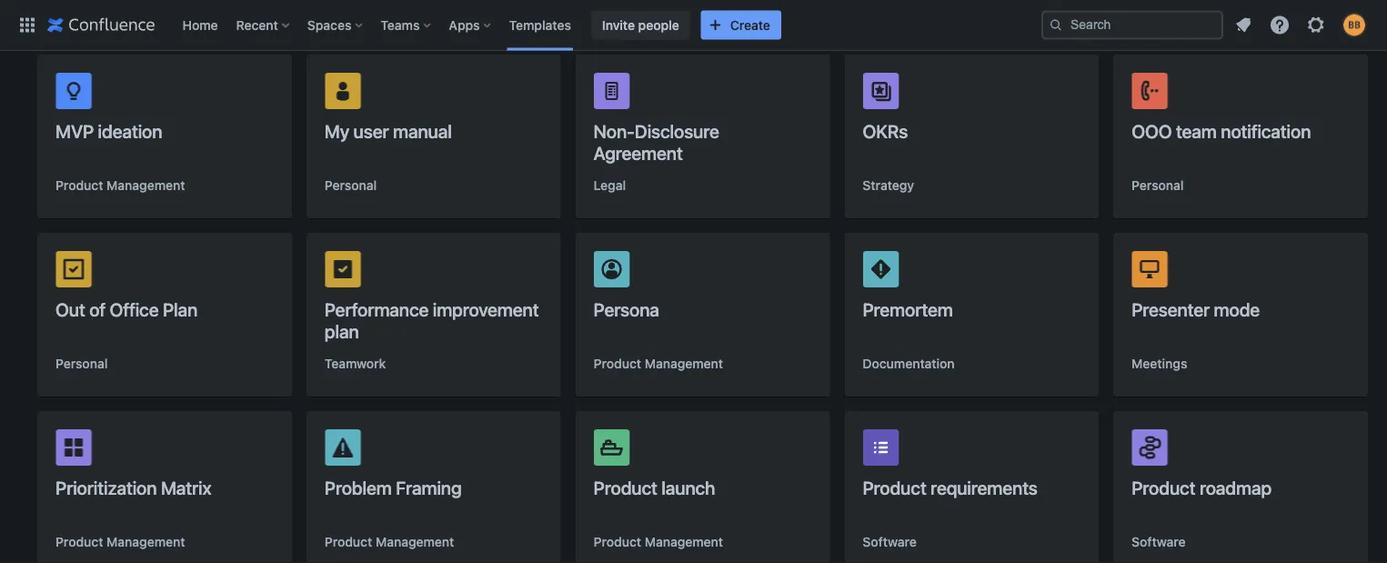 Task type: describe. For each thing, give the bounding box(es) containing it.
software for product roadmap
[[1132, 534, 1186, 549]]

product down mvp
[[55, 178, 103, 193]]

out of office plan
[[55, 298, 198, 320]]

meetings button
[[1132, 355, 1187, 373]]

people
[[638, 17, 679, 32]]

teamwork button
[[325, 355, 386, 373]]

software button for product roadmap
[[1132, 533, 1186, 551]]

product roadmap
[[1132, 477, 1272, 498]]

prioritization
[[55, 477, 157, 498]]

product management for mvp ideation
[[55, 178, 185, 193]]

product down the problem
[[325, 534, 372, 549]]

personal button for ooo
[[1132, 176, 1184, 195]]

premortem
[[863, 298, 953, 320]]

my user manual
[[325, 120, 452, 141]]

product management button for product launch
[[594, 533, 723, 551]]

help icon image
[[1269, 14, 1291, 36]]

team
[[1176, 120, 1217, 141]]

product down the "persona"
[[594, 356, 641, 371]]

plan
[[325, 320, 359, 342]]

spaces
[[307, 17, 351, 32]]

home
[[182, 17, 218, 32]]

my
[[325, 120, 349, 141]]

of
[[89, 298, 105, 320]]

personal button for my
[[325, 176, 377, 195]]

software for product requirements
[[863, 534, 917, 549]]

teams button
[[375, 10, 438, 40]]

templates
[[509, 17, 571, 32]]

disclosure
[[635, 120, 719, 141]]

management for problem framing
[[376, 534, 454, 549]]

appswitcher icon image
[[16, 14, 38, 36]]

teamwork
[[325, 356, 386, 371]]

spaces button
[[302, 10, 370, 40]]

product management button for problem framing
[[325, 533, 454, 551]]

product launch
[[594, 477, 715, 498]]

create button
[[701, 10, 781, 40]]

documentation button
[[863, 355, 955, 373]]

non-disclosure agreement
[[594, 120, 719, 163]]

product management for problem framing
[[325, 534, 454, 549]]

apps
[[449, 17, 480, 32]]

product management for persona
[[594, 356, 723, 371]]

recent button
[[231, 10, 296, 40]]

product management button for prioritization matrix
[[55, 533, 185, 551]]

performance improvement plan
[[325, 298, 539, 342]]

strategy
[[863, 178, 914, 193]]

mvp
[[55, 120, 94, 141]]

non-
[[594, 120, 635, 141]]

product management for prioritization matrix
[[55, 534, 185, 549]]

invite people
[[602, 17, 679, 32]]



Task type: locate. For each thing, give the bounding box(es) containing it.
software down product roadmap
[[1132, 534, 1186, 549]]

apps button
[[443, 10, 498, 40]]

personal button down "out"
[[55, 355, 108, 373]]

documentation
[[863, 356, 955, 371]]

framing
[[396, 477, 462, 498]]

user
[[353, 120, 389, 141]]

personal down my
[[325, 178, 377, 193]]

personal
[[325, 178, 377, 193], [1132, 178, 1184, 193], [55, 356, 108, 371]]

roadmap
[[1200, 477, 1272, 498]]

1 horizontal spatial personal button
[[325, 176, 377, 195]]

product left the requirements
[[863, 477, 926, 498]]

invite
[[602, 17, 635, 32]]

global element
[[11, 0, 1041, 50]]

strategy button
[[863, 176, 914, 195]]

persona
[[594, 298, 659, 320]]

home link
[[177, 10, 223, 40]]

software button down product roadmap
[[1132, 533, 1186, 551]]

product management down ideation
[[55, 178, 185, 193]]

software button for product requirements
[[863, 533, 917, 551]]

matrix
[[161, 477, 211, 498]]

product management button down problem framing
[[325, 533, 454, 551]]

1 horizontal spatial personal
[[325, 178, 377, 193]]

0 horizontal spatial personal button
[[55, 355, 108, 373]]

management down prioritization matrix
[[107, 534, 185, 549]]

product management button down the "persona"
[[594, 355, 723, 373]]

okrs
[[863, 120, 908, 141]]

invite people button
[[591, 10, 690, 40]]

product management button down prioritization matrix
[[55, 533, 185, 551]]

product management for product launch
[[594, 534, 723, 549]]

personal for my
[[325, 178, 377, 193]]

0 horizontal spatial software
[[863, 534, 917, 549]]

product management down the "persona"
[[594, 356, 723, 371]]

product down prioritization
[[55, 534, 103, 549]]

product management
[[55, 178, 185, 193], [594, 356, 723, 371], [55, 534, 185, 549], [325, 534, 454, 549], [594, 534, 723, 549]]

product management button
[[55, 176, 185, 195], [594, 355, 723, 373], [55, 533, 185, 551], [325, 533, 454, 551], [594, 533, 723, 551]]

1 software from the left
[[863, 534, 917, 549]]

management for persona
[[645, 356, 723, 371]]

0 horizontal spatial personal
[[55, 356, 108, 371]]

problem
[[325, 477, 392, 498]]

ooo
[[1132, 120, 1172, 141]]

management for product launch
[[645, 534, 723, 549]]

personal for ooo
[[1132, 178, 1184, 193]]

management
[[107, 178, 185, 193], [645, 356, 723, 371], [107, 534, 185, 549], [376, 534, 454, 549], [645, 534, 723, 549]]

management down the "persona"
[[645, 356, 723, 371]]

performance
[[325, 298, 429, 320]]

2 horizontal spatial personal
[[1132, 178, 1184, 193]]

meetings
[[1132, 356, 1187, 371]]

product left launch on the bottom of page
[[594, 477, 657, 498]]

prioritization matrix
[[55, 477, 211, 498]]

presenter mode
[[1132, 298, 1260, 320]]

product left roadmap
[[1132, 477, 1196, 498]]

software button
[[863, 533, 917, 551], [1132, 533, 1186, 551]]

software
[[863, 534, 917, 549], [1132, 534, 1186, 549]]

personal for out
[[55, 356, 108, 371]]

product management down problem framing
[[325, 534, 454, 549]]

personal button down my
[[325, 176, 377, 195]]

2 software from the left
[[1132, 534, 1186, 549]]

Search field
[[1041, 10, 1223, 40]]

1 horizontal spatial software
[[1132, 534, 1186, 549]]

create
[[730, 17, 770, 32]]

plan
[[163, 298, 198, 320]]

office
[[110, 298, 159, 320]]

manual
[[393, 120, 452, 141]]

ooo team notification
[[1132, 120, 1311, 141]]

launch
[[662, 477, 715, 498]]

2 software button from the left
[[1132, 533, 1186, 551]]

notification icon image
[[1232, 14, 1254, 36]]

software button down product requirements
[[863, 533, 917, 551]]

legal button
[[594, 176, 626, 195]]

problem framing
[[325, 477, 462, 498]]

personal button for out
[[55, 355, 108, 373]]

1 horizontal spatial software button
[[1132, 533, 1186, 551]]

management down launch on the bottom of page
[[645, 534, 723, 549]]

out
[[55, 298, 85, 320]]

management for mvp ideation
[[107, 178, 185, 193]]

personal button down ooo
[[1132, 176, 1184, 195]]

teams
[[381, 17, 420, 32]]

personal down "out"
[[55, 356, 108, 371]]

notification
[[1221, 120, 1311, 141]]

product management button for mvp ideation
[[55, 176, 185, 195]]

confluence image
[[47, 14, 155, 36], [47, 14, 155, 36]]

product management down product launch
[[594, 534, 723, 549]]

product
[[55, 178, 103, 193], [594, 356, 641, 371], [594, 477, 657, 498], [863, 477, 926, 498], [1132, 477, 1196, 498], [55, 534, 103, 549], [325, 534, 372, 549], [594, 534, 641, 549]]

personal down ooo
[[1132, 178, 1184, 193]]

search image
[[1049, 18, 1063, 32]]

product management button for persona
[[594, 355, 723, 373]]

personal button
[[325, 176, 377, 195], [1132, 176, 1184, 195], [55, 355, 108, 373]]

ideation
[[98, 120, 162, 141]]

banner
[[0, 0, 1387, 51]]

settings icon image
[[1305, 14, 1327, 36]]

recent
[[236, 17, 278, 32]]

agreement
[[594, 142, 683, 163]]

management down ideation
[[107, 178, 185, 193]]

presenter
[[1132, 298, 1210, 320]]

software down product requirements
[[863, 534, 917, 549]]

product management down prioritization matrix
[[55, 534, 185, 549]]

product management button down product launch
[[594, 533, 723, 551]]

mode
[[1214, 298, 1260, 320]]

mvp ideation
[[55, 120, 162, 141]]

2 horizontal spatial personal button
[[1132, 176, 1184, 195]]

1 software button from the left
[[863, 533, 917, 551]]

management down 'framing' on the left bottom of page
[[376, 534, 454, 549]]

templates link
[[504, 10, 577, 40]]

product requirements
[[863, 477, 1038, 498]]

product management button down ideation
[[55, 176, 185, 195]]

banner containing home
[[0, 0, 1387, 51]]

legal
[[594, 178, 626, 193]]

0 horizontal spatial software button
[[863, 533, 917, 551]]

management for prioritization matrix
[[107, 534, 185, 549]]

product down product launch
[[594, 534, 641, 549]]

improvement
[[433, 298, 539, 320]]

requirements
[[931, 477, 1038, 498]]



Task type: vqa. For each thing, say whether or not it's contained in the screenshot.
Management related to Problem Framing
yes



